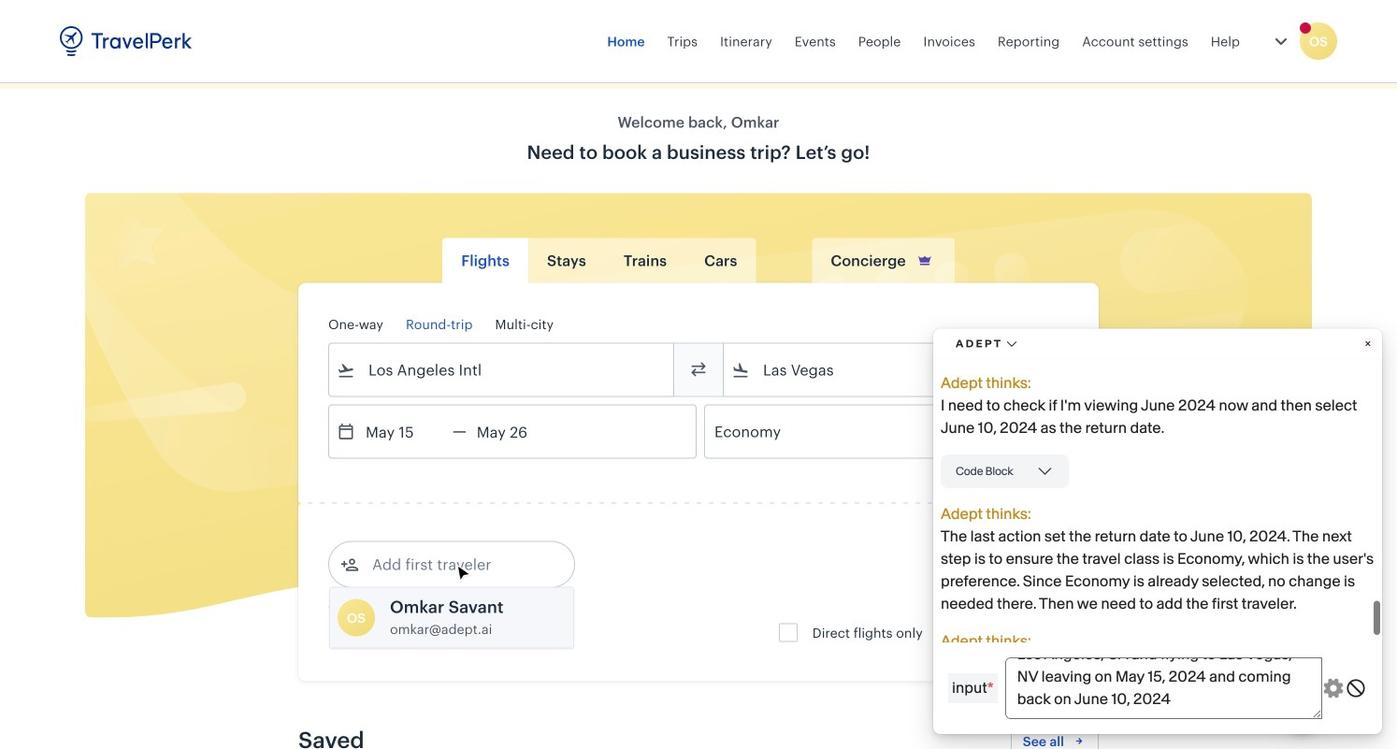 Task type: locate. For each thing, give the bounding box(es) containing it.
Add first traveler search field
[[359, 550, 554, 579]]

Depart text field
[[355, 405, 453, 458]]



Task type: describe. For each thing, give the bounding box(es) containing it.
From search field
[[355, 355, 649, 385]]

To search field
[[750, 355, 1044, 385]]

Return text field
[[467, 405, 564, 458]]



